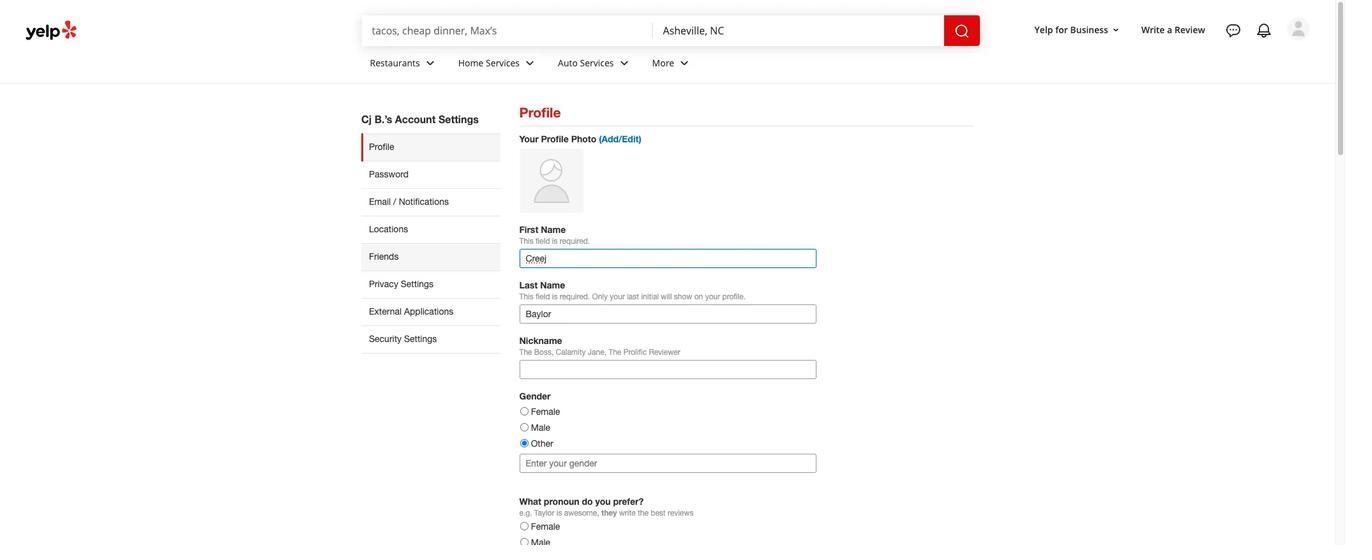 Task type: locate. For each thing, give the bounding box(es) containing it.
0 vertical spatial required.
[[560, 237, 590, 246]]

0 horizontal spatial services
[[486, 57, 520, 69]]

e.g.
[[519, 509, 532, 518]]

your
[[519, 133, 539, 144]]

1 required. from the top
[[560, 237, 590, 246]]

24 chevron down v2 image
[[617, 55, 632, 71]]

none field near
[[663, 24, 934, 38]]

24 chevron down v2 image left auto
[[522, 55, 538, 71]]

none field up "home services" "link"
[[372, 24, 643, 38]]

2 field from the top
[[536, 292, 550, 301]]

prolific
[[624, 348, 647, 357]]

notifications image
[[1257, 23, 1272, 38]]

2 horizontal spatial 24 chevron down v2 image
[[677, 55, 692, 71]]

auto services link
[[548, 46, 642, 83]]

female down taylor
[[531, 522, 560, 532]]

field down the last
[[536, 292, 550, 301]]

0 horizontal spatial 24 chevron down v2 image
[[423, 55, 438, 71]]

1 vertical spatial this
[[519, 292, 534, 301]]

none field up business categories element
[[663, 24, 934, 38]]

for
[[1056, 23, 1068, 36]]

24 chevron down v2 image inside restaurants link
[[423, 55, 438, 71]]

pronoun
[[544, 496, 580, 507]]

none field the find
[[372, 24, 643, 38]]

the
[[519, 348, 532, 357], [609, 348, 621, 357]]

None search field
[[362, 15, 982, 46]]

1 24 chevron down v2 image from the left
[[423, 55, 438, 71]]

password link
[[361, 161, 500, 188]]

(add/edit) link
[[599, 133, 641, 144]]

Male radio
[[520, 538, 528, 545]]

1 vertical spatial is
[[552, 292, 558, 301]]

services right home on the top left of page
[[486, 57, 520, 69]]

1 field from the top
[[536, 237, 550, 246]]

required. inside first name this field is required.
[[560, 237, 590, 246]]

the
[[638, 509, 649, 518]]

settings for security settings
[[404, 334, 437, 344]]

this down the last
[[519, 292, 534, 301]]

1 horizontal spatial the
[[609, 348, 621, 357]]

will
[[661, 292, 672, 301]]

home services link
[[448, 46, 548, 83]]

review
[[1175, 23, 1206, 36]]

field inside last name this field is required. only your last initial will show on your profile.
[[536, 292, 550, 301]]

2 this from the top
[[519, 292, 534, 301]]

1 female from the top
[[531, 407, 560, 417]]

what
[[519, 496, 541, 507]]

is
[[552, 237, 558, 246], [552, 292, 558, 301], [557, 509, 562, 518]]

2 services from the left
[[580, 57, 614, 69]]

24 chevron down v2 image inside more link
[[677, 55, 692, 71]]

services left 24 chevron down v2 icon
[[580, 57, 614, 69]]

Nickname text field
[[519, 360, 816, 379]]

24 chevron down v2 image for restaurants
[[423, 55, 438, 71]]

1 horizontal spatial none field
[[663, 24, 934, 38]]

friends link
[[361, 243, 500, 271]]

is inside last name this field is required. only your last initial will show on your profile.
[[552, 292, 558, 301]]

0 vertical spatial female
[[531, 407, 560, 417]]

settings
[[439, 113, 479, 125], [401, 279, 434, 289], [404, 334, 437, 344]]

(add/edit)
[[599, 133, 641, 144]]

password
[[369, 169, 409, 179]]

services inside "link"
[[486, 57, 520, 69]]

is for last
[[552, 292, 558, 301]]

your left last
[[610, 292, 625, 301]]

2 female from the top
[[531, 522, 560, 532]]

0 horizontal spatial none field
[[372, 24, 643, 38]]

profile down b.'s
[[369, 142, 394, 152]]

2 none field from the left
[[663, 24, 934, 38]]

1 vertical spatial name
[[540, 280, 565, 291]]

1 vertical spatial required.
[[560, 292, 590, 301]]

1 horizontal spatial services
[[580, 57, 614, 69]]

the left boss,
[[519, 348, 532, 357]]

Other radio
[[520, 439, 528, 448]]

0 horizontal spatial your
[[610, 292, 625, 301]]

a
[[1167, 23, 1173, 36]]

do
[[582, 496, 593, 507]]

Female radio
[[520, 407, 528, 416]]

field inside first name this field is required.
[[536, 237, 550, 246]]

name inside last name this field is required. only your last initial will show on your profile.
[[540, 280, 565, 291]]

24 chevron down v2 image right more
[[677, 55, 692, 71]]

1 services from the left
[[486, 57, 520, 69]]

name
[[541, 224, 566, 235], [540, 280, 565, 291]]

first name this field is required.
[[519, 224, 590, 246]]

auto services
[[558, 57, 614, 69]]

1 none field from the left
[[372, 24, 643, 38]]

this for last
[[519, 292, 534, 301]]

3 24 chevron down v2 image from the left
[[677, 55, 692, 71]]

0 vertical spatial this
[[519, 237, 534, 246]]

female for female option
[[531, 522, 560, 532]]

required.
[[560, 237, 590, 246], [560, 292, 590, 301]]

privacy settings
[[369, 279, 434, 289]]

your right on
[[705, 292, 720, 301]]

home services
[[458, 57, 520, 69]]

prefer?
[[613, 496, 644, 507]]

taylor
[[534, 509, 554, 518]]

write a review link
[[1137, 18, 1211, 41]]

2 required. from the top
[[560, 292, 590, 301]]

24 chevron down v2 image inside "home services" "link"
[[522, 55, 538, 71]]

24 chevron down v2 image right restaurants
[[423, 55, 438, 71]]

name inside first name this field is required.
[[541, 224, 566, 235]]

settings up 'external applications'
[[401, 279, 434, 289]]

first
[[519, 224, 538, 235]]

0 vertical spatial field
[[536, 237, 550, 246]]

2 vertical spatial settings
[[404, 334, 437, 344]]

0 vertical spatial name
[[541, 224, 566, 235]]

initial
[[641, 292, 659, 301]]

16 chevron down v2 image
[[1111, 25, 1121, 35]]

1 vertical spatial settings
[[401, 279, 434, 289]]

1 vertical spatial field
[[536, 292, 550, 301]]

0 vertical spatial is
[[552, 237, 558, 246]]

field
[[536, 237, 550, 246], [536, 292, 550, 301]]

this inside first name this field is required.
[[519, 237, 534, 246]]

email
[[369, 197, 391, 207]]

you
[[595, 496, 611, 507]]

2 24 chevron down v2 image from the left
[[522, 55, 538, 71]]

female
[[531, 407, 560, 417], [531, 522, 560, 532]]

1 horizontal spatial 24 chevron down v2 image
[[522, 55, 538, 71]]

name right first
[[541, 224, 566, 235]]

this down first
[[519, 237, 534, 246]]

settings up profile link
[[439, 113, 479, 125]]

friends
[[369, 252, 399, 262]]

required. inside last name this field is required. only your last initial will show on your profile.
[[560, 292, 590, 301]]

other
[[531, 439, 553, 449]]

nickname
[[519, 335, 562, 346]]

None field
[[372, 24, 643, 38], [663, 24, 934, 38]]

required. for first
[[560, 237, 590, 246]]

settings down applications
[[404, 334, 437, 344]]

the right jane,
[[609, 348, 621, 357]]

24 chevron down v2 image
[[423, 55, 438, 71], [522, 55, 538, 71], [677, 55, 692, 71]]

messages image
[[1226, 23, 1241, 38]]

settings for privacy settings
[[401, 279, 434, 289]]

cj b. image
[[1287, 17, 1310, 40]]

reviews
[[668, 509, 694, 518]]

locations link
[[361, 216, 500, 243]]

your
[[610, 292, 625, 301], [705, 292, 720, 301]]

is inside what pronoun do you prefer? e.g. taylor is awesome, they write the best reviews
[[557, 509, 562, 518]]

name right the last
[[540, 280, 565, 291]]

female up "male"
[[531, 407, 560, 417]]

security
[[369, 334, 402, 344]]

is inside first name this field is required.
[[552, 237, 558, 246]]

male
[[531, 423, 550, 433]]

nickname the boss, calamity jane, the prolific reviewer
[[519, 335, 680, 357]]

1 horizontal spatial your
[[705, 292, 720, 301]]

1 this from the top
[[519, 237, 534, 246]]

cj
[[361, 113, 372, 125]]

profile
[[519, 105, 561, 121], [541, 133, 569, 144], [369, 142, 394, 152]]

0 horizontal spatial the
[[519, 348, 532, 357]]

2 vertical spatial is
[[557, 509, 562, 518]]

1 vertical spatial female
[[531, 522, 560, 532]]

0 vertical spatial settings
[[439, 113, 479, 125]]

24 chevron down v2 image for more
[[677, 55, 692, 71]]

field down first
[[536, 237, 550, 246]]

this
[[519, 237, 534, 246], [519, 292, 534, 301]]

services
[[486, 57, 520, 69], [580, 57, 614, 69]]

field for last
[[536, 292, 550, 301]]

this inside last name this field is required. only your last initial will show on your profile.
[[519, 292, 534, 301]]

calamity
[[556, 348, 586, 357]]

show
[[674, 292, 692, 301]]

security settings link
[[361, 326, 500, 354]]



Task type: describe. For each thing, give the bounding box(es) containing it.
yelp for business
[[1035, 23, 1108, 36]]

external applications link
[[361, 298, 500, 326]]

2 your from the left
[[705, 292, 720, 301]]

2 the from the left
[[609, 348, 621, 357]]

photo
[[571, 133, 597, 144]]

Female radio
[[520, 522, 528, 531]]

name for first
[[541, 224, 566, 235]]

more link
[[642, 46, 703, 83]]

name for last
[[540, 280, 565, 291]]

your profile photo (add/edit)
[[519, 133, 641, 144]]

profile up your
[[519, 105, 561, 121]]

services for auto services
[[580, 57, 614, 69]]

1 your from the left
[[610, 292, 625, 301]]

business categories element
[[360, 46, 1310, 83]]

notifications
[[399, 197, 449, 207]]

auto
[[558, 57, 578, 69]]

yelp
[[1035, 23, 1053, 36]]

profile.
[[723, 292, 746, 301]]

what pronoun do you prefer? e.g. taylor is awesome, they write the best reviews
[[519, 496, 694, 518]]

Near text field
[[663, 24, 934, 38]]

Enter your gender text field
[[519, 454, 816, 473]]

this for first
[[519, 237, 534, 246]]

they
[[601, 508, 617, 518]]

1 the from the left
[[519, 348, 532, 357]]

locations
[[369, 224, 408, 234]]

yelp for business button
[[1030, 18, 1126, 41]]

last name this field is required. only your last initial will show on your profile.
[[519, 280, 746, 301]]

restaurants link
[[360, 46, 448, 83]]

business
[[1070, 23, 1108, 36]]

Find text field
[[372, 24, 643, 38]]

jane,
[[588, 348, 607, 357]]

field for first
[[536, 237, 550, 246]]

/
[[393, 197, 396, 207]]

services for home services
[[486, 57, 520, 69]]

last
[[627, 292, 639, 301]]

more
[[652, 57, 674, 69]]

best
[[651, 509, 666, 518]]

profile link
[[361, 133, 500, 161]]

b.'s
[[375, 113, 392, 125]]

awesome,
[[564, 509, 599, 518]]

Male radio
[[520, 423, 528, 432]]

write
[[1142, 23, 1165, 36]]

only
[[592, 292, 608, 301]]

security settings
[[369, 334, 437, 344]]

privacy settings link
[[361, 271, 500, 298]]

email / notifications
[[369, 197, 449, 207]]

search image
[[954, 23, 970, 39]]

Last Name text field
[[519, 305, 816, 324]]

gender
[[519, 391, 551, 402]]

write
[[619, 509, 636, 518]]

privacy
[[369, 279, 398, 289]]

reviewer
[[649, 348, 680, 357]]

boss,
[[534, 348, 554, 357]]

home
[[458, 57, 484, 69]]

external applications
[[369, 306, 453, 317]]

last
[[519, 280, 538, 291]]

restaurants
[[370, 57, 420, 69]]

account
[[395, 113, 436, 125]]

is for first
[[552, 237, 558, 246]]

user actions element
[[1025, 16, 1328, 95]]

on
[[695, 292, 703, 301]]

24 chevron down v2 image for home services
[[522, 55, 538, 71]]

applications
[[404, 306, 453, 317]]

First Name text field
[[519, 249, 816, 268]]

email / notifications link
[[361, 188, 500, 216]]

cj b.'s account settings
[[361, 113, 479, 125]]

profile right your
[[541, 133, 569, 144]]

required. for last
[[560, 292, 590, 301]]

external
[[369, 306, 402, 317]]

female for female radio
[[531, 407, 560, 417]]

write a review
[[1142, 23, 1206, 36]]



Task type: vqa. For each thing, say whether or not it's contained in the screenshot.
Reviewer
yes



